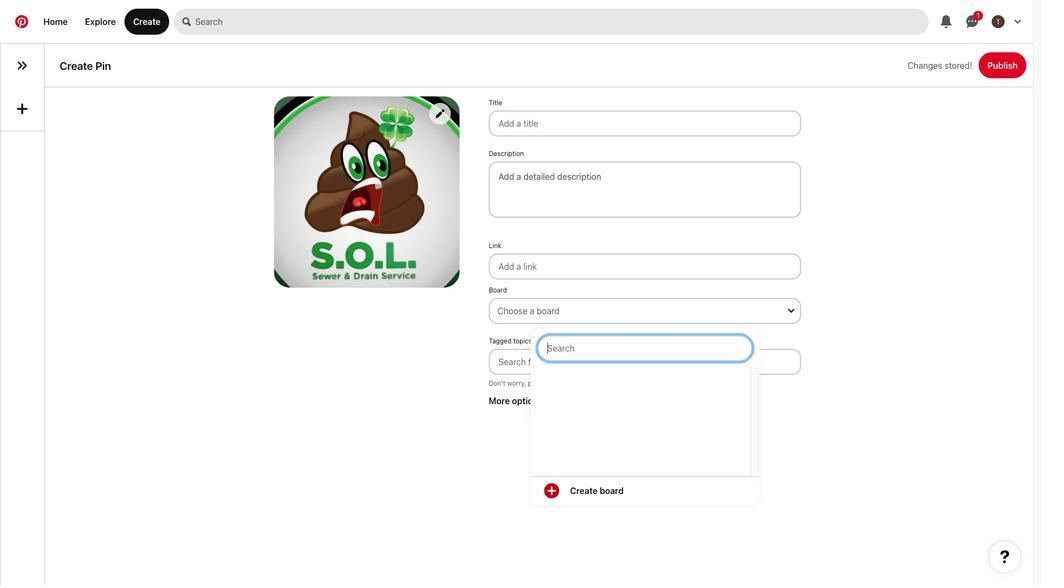 Task type: describe. For each thing, give the bounding box(es) containing it.
create board button
[[531, 477, 759, 506]]

link
[[489, 242, 502, 250]]

your
[[582, 380, 596, 387]]

create for create pin
[[60, 59, 93, 72]]

description
[[489, 150, 524, 157]]

choose a board
[[498, 306, 560, 317]]

(0)
[[534, 338, 543, 345]]

stored!
[[945, 60, 973, 71]]

more options
[[489, 396, 543, 406]]

more options button
[[487, 396, 804, 406]]

tags
[[598, 380, 611, 387]]

topics
[[514, 338, 532, 345]]

choose
[[498, 306, 528, 317]]

pin
[[95, 59, 111, 72]]

publish
[[988, 60, 1018, 71]]

a
[[530, 306, 535, 317]]

terry turtle image
[[992, 15, 1005, 28]]

create for create board
[[571, 486, 598, 497]]

choose a board image
[[789, 308, 795, 315]]

explore
[[85, 17, 116, 27]]

Title text field
[[489, 111, 802, 137]]

worry,
[[508, 380, 526, 387]]

won't
[[551, 380, 568, 387]]

tagged
[[489, 338, 512, 345]]



Task type: vqa. For each thing, say whether or not it's contained in the screenshot.
the are
no



Task type: locate. For each thing, give the bounding box(es) containing it.
0 vertical spatial create
[[133, 17, 161, 27]]

explore link
[[76, 9, 125, 35]]

home
[[43, 17, 68, 27]]

create pin
[[60, 59, 111, 72]]

0 vertical spatial board
[[537, 306, 560, 317]]

options
[[512, 396, 543, 406]]

board
[[537, 306, 560, 317], [600, 486, 624, 497]]

people
[[528, 380, 549, 387]]

board inside the choose a board button
[[537, 306, 560, 317]]

Search through your boards search field
[[538, 336, 753, 362]]

choose a board button
[[489, 298, 802, 324]]

don't
[[489, 380, 506, 387]]

changes
[[908, 60, 943, 71]]

create link
[[125, 9, 169, 35]]

search icon image
[[182, 17, 191, 26]]

create
[[133, 17, 161, 27], [60, 59, 93, 72], [571, 486, 598, 497]]

board
[[489, 287, 507, 294]]

0 horizontal spatial create
[[60, 59, 93, 72]]

0 horizontal spatial board
[[537, 306, 560, 317]]

1
[[977, 12, 980, 19]]

see
[[570, 380, 581, 387]]

board inside create board button
[[600, 486, 624, 497]]

home link
[[35, 9, 76, 35]]

1 button
[[960, 9, 986, 35]]

publish button
[[979, 52, 1027, 78]]

create inside button
[[571, 486, 598, 497]]

Tagged topics (0) text field
[[489, 349, 802, 375]]

create board
[[571, 486, 624, 497]]

1 horizontal spatial create
[[133, 17, 161, 27]]

Add a detailed description field
[[499, 171, 792, 182]]

2 horizontal spatial create
[[571, 486, 598, 497]]

1 vertical spatial board
[[600, 486, 624, 497]]

Link url field
[[489, 254, 802, 280]]

create for create
[[133, 17, 161, 27]]

Search text field
[[195, 9, 929, 35]]

1 horizontal spatial board
[[600, 486, 624, 497]]

don't worry, people won't see your tags
[[489, 380, 611, 387]]

more
[[489, 396, 510, 406]]

1 vertical spatial create
[[60, 59, 93, 72]]

changes stored!
[[908, 60, 973, 71]]

title
[[489, 99, 503, 106]]

tagged topics (0)
[[489, 338, 543, 345]]

2 vertical spatial create
[[571, 486, 598, 497]]



